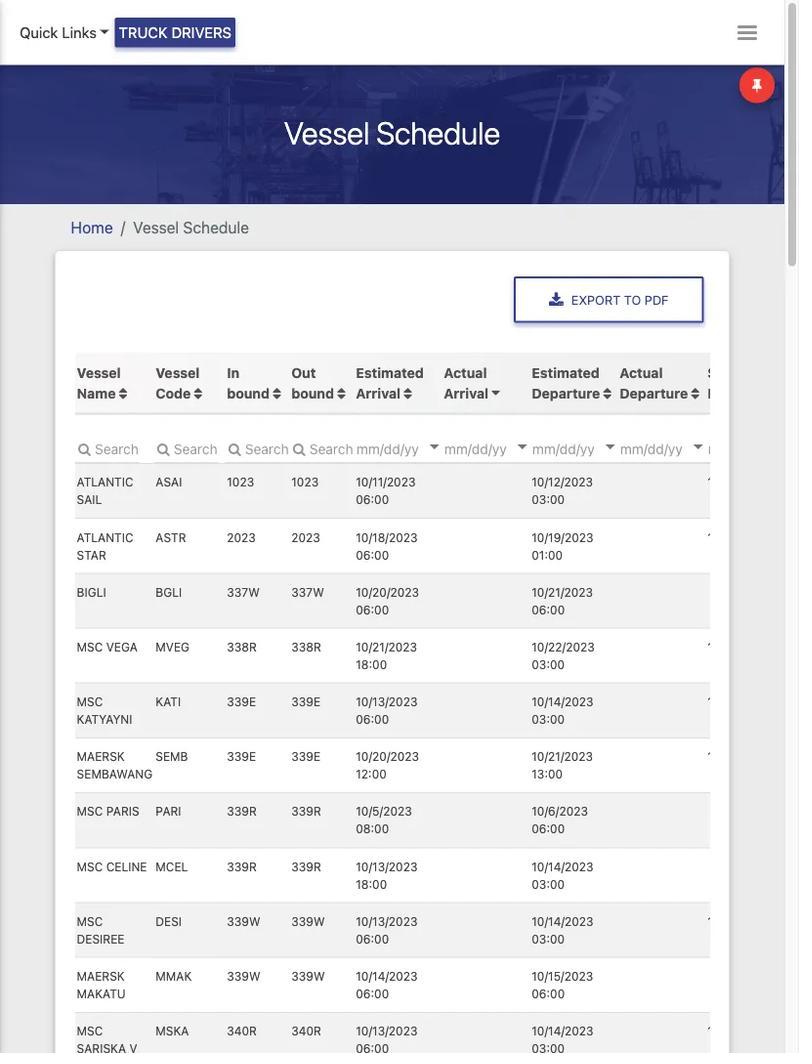 Task type: vqa. For each thing, say whether or not it's contained in the screenshot.
339W
yes



Task type: locate. For each thing, give the bounding box(es) containing it.
0 horizontal spatial arrival
[[356, 385, 400, 401]]

06:00 for asai
[[356, 493, 389, 507]]

0 horizontal spatial schedule
[[183, 219, 249, 237]]

10/13/2023 06:00
[[356, 695, 417, 726], [356, 915, 417, 946]]

2 340r from the left
[[291, 1025, 321, 1038]]

1 vertical spatial 10/6/2023
[[708, 1025, 764, 1038]]

03:00 up 10/15/2023 in the bottom right of the page
[[532, 932, 565, 946]]

338r left 10/21/2023 18:00
[[291, 640, 321, 654]]

0 horizontal spatial 10/12/2023
[[532, 475, 593, 489]]

None field
[[75, 434, 139, 463], [154, 434, 218, 463], [225, 434, 290, 463], [290, 434, 354, 463], [75, 434, 139, 463], [154, 434, 218, 463], [225, 434, 290, 463], [290, 434, 354, 463]]

10/22/2023 03:00
[[532, 640, 595, 671]]

1 vertical spatial 10/13/2023 06:00
[[356, 915, 417, 946]]

maersk up makatu
[[76, 970, 124, 983]]

1023 left 10/11/2023 06:00
[[291, 475, 318, 489]]

10/11/2023
[[356, 475, 415, 489], [708, 750, 767, 764]]

06:00
[[356, 493, 389, 507], [356, 548, 389, 561], [356, 603, 389, 616], [532, 603, 565, 616], [356, 713, 389, 726], [532, 822, 565, 836], [356, 932, 389, 946], [356, 987, 389, 1001], [532, 987, 565, 1001]]

in
[[227, 364, 239, 380]]

10/13/2023 06:00 down 10/13/2023 18:00
[[356, 915, 417, 946]]

03:00 up 10/21/2023 13:00
[[532, 713, 565, 726]]

semb
[[155, 750, 188, 764]]

0 vertical spatial 10/5/2023
[[708, 475, 764, 489]]

open calendar image for 1st mm/dd/yy field from left
[[430, 444, 439, 449]]

2 maersk from the top
[[76, 970, 124, 983]]

desi
[[155, 915, 181, 928]]

maersk for maersk sembawang semb
[[76, 750, 124, 764]]

0 vertical spatial 18:00
[[356, 658, 387, 671]]

10/14/2023 03:00 for 10/4/2023
[[532, 695, 594, 726]]

338r right mveg at the bottom left
[[227, 640, 257, 654]]

18:00 inside 10/13/2023 18:00
[[356, 877, 387, 891]]

5 03:00 from the top
[[532, 932, 565, 946]]

2023 right the astr
[[227, 530, 256, 544]]

06:00 inside 10/14/2023 06:00
[[356, 987, 389, 1001]]

1 horizontal spatial 2023
[[291, 530, 320, 544]]

mm/dd/yy field down actual arrival
[[442, 434, 559, 463]]

2 actual from the left
[[620, 364, 663, 380]]

10/20/2023 down 10/18/2023 06:00
[[356, 585, 419, 599]]

1 340r from the left
[[227, 1025, 257, 1038]]

2 bound from the left
[[291, 385, 334, 401]]

0 vertical spatial atlantic
[[76, 475, 133, 489]]

mveg
[[155, 640, 189, 654]]

msc inside msc desiree
[[76, 915, 102, 928]]

2 msc from the top
[[76, 695, 102, 709]]

3 10/13/2023 from the top
[[356, 915, 417, 928]]

10/20/2023
[[356, 585, 419, 599], [356, 750, 419, 764]]

1 horizontal spatial 338r
[[291, 640, 321, 654]]

10/21/2023 06:00
[[532, 585, 593, 616]]

10/20/2023 up 12:00
[[356, 750, 419, 764]]

home link
[[71, 219, 113, 237]]

03:00 inside 10/12/2023 03:00
[[532, 493, 565, 507]]

msc for msc desiree
[[76, 915, 102, 928]]

arrival for estimated arrival
[[356, 385, 400, 401]]

arrival
[[356, 385, 400, 401], [444, 385, 488, 401]]

maersk inside maersk makatu
[[76, 970, 124, 983]]

10/6/2023
[[532, 805, 588, 819], [708, 1025, 764, 1038]]

1 vertical spatial 10/12/2023
[[708, 530, 769, 544]]

0 vertical spatial 10/14/2023 03:00
[[532, 695, 594, 726]]

10/13/2023 06:00 down 10/21/2023 18:00
[[356, 695, 417, 726]]

mm/dd/yy field up 10/11/2023 06:00
[[354, 434, 471, 463]]

0 horizontal spatial 340r
[[227, 1025, 257, 1038]]

departure for estimated
[[532, 385, 600, 401]]

bound inside out bound
[[291, 385, 334, 401]]

quick links link
[[20, 22, 109, 44]]

0 horizontal spatial 337w
[[227, 585, 259, 599]]

10/13/2023 for 339e
[[356, 695, 417, 709]]

1 vertical spatial vessel schedule
[[133, 219, 249, 237]]

1 horizontal spatial 1023
[[291, 475, 318, 489]]

msc sariska v
[[76, 1025, 137, 1054]]

links
[[62, 24, 97, 41]]

1 vertical spatial 10/14/2023 03:00
[[532, 860, 594, 891]]

1 horizontal spatial 10/12/2023
[[708, 530, 769, 544]]

2 10/20/2023 from the top
[[356, 750, 419, 764]]

10/11/2023 down the 10/4/2023
[[708, 750, 767, 764]]

msc for msc vega
[[76, 640, 102, 654]]

06:00 for desi
[[356, 932, 389, 946]]

0 vertical spatial 10/6/2023
[[532, 805, 588, 819]]

out
[[291, 364, 316, 380]]

maersk inside maersk sembawang semb
[[76, 750, 124, 764]]

msc up katyayni on the bottom left
[[76, 695, 102, 709]]

2 departure from the left
[[620, 385, 688, 401]]

4 03:00 from the top
[[532, 877, 565, 891]]

4 10/13/2023 from the top
[[356, 1025, 417, 1038]]

actual inside actual departure
[[620, 364, 663, 380]]

3 03:00 from the top
[[532, 713, 565, 726]]

1 atlantic from the top
[[76, 475, 133, 489]]

5 mm/dd/yy field from the left
[[706, 434, 800, 463]]

2 horizontal spatial open calendar image
[[694, 444, 703, 449]]

msc up "desiree"
[[76, 915, 102, 928]]

2 10/13/2023 from the top
[[356, 860, 417, 873]]

1023 right the asai
[[227, 475, 254, 489]]

2 10/13/2023 06:00 from the top
[[356, 915, 417, 946]]

337w left the 10/20/2023 06:00 on the bottom of the page
[[291, 585, 324, 599]]

06:00 for mmak
[[356, 987, 389, 1001]]

18:00 down the 10/20/2023 06:00 on the bottom of the page
[[356, 658, 387, 671]]

0 horizontal spatial 2023
[[227, 530, 256, 544]]

2 vertical spatial 10/5/2023
[[708, 915, 764, 928]]

10/6/2023 for 10/6/2023
[[708, 1025, 764, 1038]]

1 horizontal spatial schedule
[[377, 115, 501, 152]]

msc inside msc sariska v
[[76, 1025, 102, 1038]]

estimated down the download icon
[[532, 364, 600, 380]]

10/14/2023
[[532, 695, 594, 709], [532, 860, 594, 873], [532, 915, 594, 928], [356, 970, 418, 983], [532, 1025, 594, 1038]]

estimated inside estimated departure
[[532, 364, 600, 380]]

06:00 inside 10/11/2023 06:00
[[356, 493, 389, 507]]

12:00
[[356, 767, 386, 781]]

2 18:00 from the top
[[356, 877, 387, 891]]

1 horizontal spatial actual
[[620, 364, 663, 380]]

0 horizontal spatial 338r
[[227, 640, 257, 654]]

vessel schedule
[[284, 115, 501, 152], [133, 219, 249, 237]]

18:00 down 08:00
[[356, 877, 387, 891]]

departure
[[532, 385, 600, 401], [620, 385, 688, 401]]

1 horizontal spatial 10/11/2023
[[708, 750, 767, 764]]

1 18:00 from the top
[[356, 658, 387, 671]]

0 horizontal spatial vessel schedule
[[133, 219, 249, 237]]

open calendar image
[[430, 444, 439, 449], [606, 444, 615, 449], [694, 444, 703, 449]]

msc left celine on the left of the page
[[76, 860, 102, 873]]

4 msc from the top
[[76, 860, 102, 873]]

open calendar image for 3rd mm/dd/yy field from right
[[606, 444, 615, 449]]

10/4/2023
[[708, 695, 764, 709]]

1 open calendar image from the left
[[430, 444, 439, 449]]

10/14/2023 03:00 down 10/6/2023 06:00
[[532, 860, 594, 891]]

mm/dd/yy field up 10/12/2023 03:00
[[530, 434, 647, 463]]

download image
[[549, 293, 564, 308]]

10/5/2023
[[708, 475, 764, 489], [356, 805, 412, 819], [708, 915, 764, 928]]

338r
[[227, 640, 257, 654], [291, 640, 321, 654]]

2023 left 10/18/2023
[[291, 530, 320, 544]]

1 vertical spatial 10/5/2023
[[356, 805, 412, 819]]

10/16/2023
[[708, 640, 769, 654]]

msc inside the msc katyayni
[[76, 695, 102, 709]]

open calendar image
[[518, 444, 527, 449]]

1 horizontal spatial 337w
[[291, 585, 324, 599]]

0 vertical spatial maersk
[[76, 750, 124, 764]]

arrival right estimated arrival
[[444, 385, 488, 401]]

1 horizontal spatial 340r
[[291, 1025, 321, 1038]]

0 horizontal spatial departure
[[532, 385, 600, 401]]

0 horizontal spatial estimated
[[356, 364, 424, 380]]

0 vertical spatial 10/21/2023
[[532, 585, 593, 599]]

337w right bgli
[[227, 585, 259, 599]]

10/13/2023
[[356, 695, 417, 709], [356, 860, 417, 873], [356, 915, 417, 928], [356, 1025, 417, 1038]]

bound down the in
[[227, 385, 269, 401]]

339e
[[227, 695, 256, 709], [291, 695, 320, 709], [227, 750, 256, 764], [291, 750, 320, 764]]

1 horizontal spatial arrival
[[444, 385, 488, 401]]

msc
[[76, 640, 102, 654], [76, 695, 102, 709], [76, 805, 102, 819], [76, 860, 102, 873], [76, 915, 102, 928], [76, 1025, 102, 1038]]

msc up sariska
[[76, 1025, 102, 1038]]

departure left actual departure
[[532, 385, 600, 401]]

1 10/20/2023 from the top
[[356, 585, 419, 599]]

msc left paris
[[76, 805, 102, 819]]

03:00 up 10/19/2023
[[532, 493, 565, 507]]

maersk up sembawang in the left of the page
[[76, 750, 124, 764]]

03:00 for 339w
[[532, 932, 565, 946]]

339r
[[227, 805, 256, 819], [291, 805, 321, 819], [227, 860, 256, 873], [291, 860, 321, 873]]

10/5/2023 for 10/14/2023
[[708, 915, 764, 928]]

10/11/2023 up 10/18/2023
[[356, 475, 415, 489]]

339r left 10/5/2023 08:00
[[291, 805, 321, 819]]

1 msc from the top
[[76, 640, 102, 654]]

10/21/2023 up 13:00
[[532, 750, 593, 764]]

10/14/2023 for 339r
[[532, 860, 594, 873]]

10/13/2023 down 08:00
[[356, 860, 417, 873]]

10/14/2023 03:00
[[532, 695, 594, 726], [532, 860, 594, 891], [532, 915, 594, 946]]

10/14/2023 03:00 up 10/21/2023 13:00
[[532, 695, 594, 726]]

2 arrival from the left
[[444, 385, 488, 401]]

vega
[[106, 640, 137, 654]]

1 arrival from the left
[[356, 385, 400, 401]]

6 msc from the top
[[76, 1025, 102, 1038]]

actual for actual departure
[[620, 364, 663, 380]]

actual down to
[[620, 364, 663, 380]]

celine
[[106, 860, 147, 873]]

1 departure from the left
[[532, 385, 600, 401]]

339w
[[227, 915, 260, 928], [291, 915, 325, 928], [227, 970, 260, 983], [291, 970, 325, 983]]

2023
[[227, 530, 256, 544], [291, 530, 320, 544]]

0 horizontal spatial 1023
[[227, 475, 254, 489]]

1 03:00 from the top
[[532, 493, 565, 507]]

dry
[[708, 385, 732, 401]]

home
[[71, 219, 113, 237]]

bound for out
[[291, 385, 334, 401]]

actual inside actual arrival
[[444, 364, 487, 380]]

13:00
[[532, 767, 563, 781]]

name
[[76, 385, 115, 401]]

departure left dry
[[620, 385, 688, 401]]

mm/dd/yy field down dry
[[706, 434, 800, 463]]

bound inside in bound
[[227, 385, 269, 401]]

1 horizontal spatial 10/6/2023
[[708, 1025, 764, 1038]]

3 10/14/2023 03:00 from the top
[[532, 915, 594, 946]]

1 10/13/2023 from the top
[[356, 695, 417, 709]]

atlantic for sail
[[76, 475, 133, 489]]

atlantic up sail
[[76, 475, 133, 489]]

1 vertical spatial 10/20/2023
[[356, 750, 419, 764]]

0 horizontal spatial 10/11/2023
[[356, 475, 415, 489]]

bgli
[[155, 585, 182, 599]]

msc left vega
[[76, 640, 102, 654]]

2 estimated from the left
[[532, 364, 600, 380]]

2 vertical spatial 10/14/2023 03:00
[[532, 915, 594, 946]]

10/13/2023 down 10/21/2023 18:00
[[356, 695, 417, 709]]

340r
[[227, 1025, 257, 1038], [291, 1025, 321, 1038]]

10/14/2023 03:00 up 10/15/2023 in the bottom right of the page
[[532, 915, 594, 946]]

mm/dd/yy field down actual departure
[[618, 434, 735, 463]]

1 vertical spatial 18:00
[[356, 877, 387, 891]]

1 horizontal spatial estimated
[[532, 364, 600, 380]]

03:00 inside '10/22/2023 03:00'
[[532, 658, 565, 671]]

1 vertical spatial 10/11/2023
[[708, 750, 767, 764]]

start
[[708, 364, 742, 380]]

1 horizontal spatial departure
[[620, 385, 688, 401]]

actual right estimated arrival
[[444, 364, 487, 380]]

18:00 inside 10/21/2023 18:00
[[356, 658, 387, 671]]

arrival inside estimated arrival
[[356, 385, 400, 401]]

1 estimated from the left
[[356, 364, 424, 380]]

atlantic up star
[[76, 530, 133, 544]]

0 vertical spatial 10/11/2023
[[356, 475, 415, 489]]

0 vertical spatial 10/20/2023
[[356, 585, 419, 599]]

2 03:00 from the top
[[532, 658, 565, 671]]

bound down out
[[291, 385, 334, 401]]

06:00 inside 10/18/2023 06:00
[[356, 548, 389, 561]]

estimated
[[356, 364, 424, 380], [532, 364, 600, 380]]

arrival for actual arrival
[[444, 385, 488, 401]]

arrival right out bound on the left top of the page
[[356, 385, 400, 401]]

1 maersk from the top
[[76, 750, 124, 764]]

10/19/2023
[[532, 530, 593, 544]]

06:00 inside 10/15/2023 06:00
[[532, 987, 565, 1001]]

18:00 for 10/13/2023 18:00
[[356, 877, 387, 891]]

bound
[[227, 385, 269, 401], [291, 385, 334, 401]]

drivers
[[172, 24, 232, 41]]

start rec dry
[[708, 364, 770, 401]]

10/14/2023 03:00 for 10/5/2023
[[532, 915, 594, 946]]

1 10/14/2023 03:00 from the top
[[532, 695, 594, 726]]

msc for msc celine mcel
[[76, 860, 102, 873]]

1 vertical spatial maersk
[[76, 970, 124, 983]]

0 vertical spatial 10/12/2023
[[532, 475, 593, 489]]

3 msc from the top
[[76, 805, 102, 819]]

0 vertical spatial 10/13/2023 06:00
[[356, 695, 417, 726]]

0 horizontal spatial open calendar image
[[430, 444, 439, 449]]

2 2023 from the left
[[291, 530, 320, 544]]

03:00 for 339e
[[532, 713, 565, 726]]

03:00 down the 10/22/2023
[[532, 658, 565, 671]]

1 horizontal spatial open calendar image
[[606, 444, 615, 449]]

departure for actual
[[620, 385, 688, 401]]

03:00 down 10/6/2023 06:00
[[532, 877, 565, 891]]

atlantic
[[76, 475, 133, 489], [76, 530, 133, 544]]

10/15/2023
[[532, 970, 593, 983]]

2 vertical spatial 10/21/2023
[[532, 750, 593, 764]]

1 vertical spatial atlantic
[[76, 530, 133, 544]]

schedule
[[377, 115, 501, 152], [183, 219, 249, 237]]

estimated right out bound on the left top of the page
[[356, 364, 424, 380]]

1 horizontal spatial vessel schedule
[[284, 115, 501, 152]]

10/13/2023 down 10/14/2023 06:00
[[356, 1025, 417, 1038]]

vessel code
[[155, 364, 199, 401]]

10/21/2023 down "01:00" on the bottom right of page
[[532, 585, 593, 599]]

1 bound from the left
[[227, 385, 269, 401]]

06:00 inside the 10/20/2023 06:00
[[356, 603, 389, 616]]

1 horizontal spatial bound
[[291, 385, 334, 401]]

actual
[[444, 364, 487, 380], [620, 364, 663, 380]]

5 msc from the top
[[76, 915, 102, 928]]

3 open calendar image from the left
[[694, 444, 703, 449]]

339r left 10/13/2023 18:00
[[291, 860, 321, 873]]

10/13/2023 down 10/13/2023 18:00
[[356, 915, 417, 928]]

1 actual from the left
[[444, 364, 487, 380]]

mm/dd/yy field
[[354, 434, 471, 463], [442, 434, 559, 463], [530, 434, 647, 463], [618, 434, 735, 463], [706, 434, 800, 463]]

10/21/2023
[[532, 585, 593, 599], [356, 640, 417, 654], [532, 750, 593, 764]]

10/14/2023 for 339w
[[532, 915, 594, 928]]

estimated for departure
[[532, 364, 600, 380]]

0 horizontal spatial 10/6/2023
[[532, 805, 588, 819]]

2 atlantic from the top
[[76, 530, 133, 544]]

1 vertical spatial 10/21/2023
[[356, 640, 417, 654]]

1 10/13/2023 06:00 from the top
[[356, 695, 417, 726]]

10/21/2023 down the 10/20/2023 06:00 on the bottom of the page
[[356, 640, 417, 654]]

1023
[[227, 475, 254, 489], [291, 475, 318, 489]]

2 open calendar image from the left
[[606, 444, 615, 449]]

0 horizontal spatial actual
[[444, 364, 487, 380]]

pdf
[[645, 293, 669, 307]]

03:00
[[532, 493, 565, 507], [532, 658, 565, 671], [532, 713, 565, 726], [532, 877, 565, 891], [532, 932, 565, 946]]

0 horizontal spatial bound
[[227, 385, 269, 401]]

1 337w from the left
[[227, 585, 259, 599]]

mska
[[155, 1025, 189, 1038]]

actual departure
[[620, 364, 688, 401]]



Task type: describe. For each thing, give the bounding box(es) containing it.
10/13/2023 for 339w
[[356, 915, 417, 928]]

08:00
[[356, 822, 389, 836]]

10/11/2023 06:00
[[356, 475, 415, 507]]

mmak
[[155, 970, 191, 983]]

10/19/2023 01:00
[[532, 530, 593, 561]]

export to pdf link
[[514, 277, 704, 323]]

maersk makatu
[[76, 970, 125, 1001]]

10/20/2023 for 06:00
[[356, 585, 419, 599]]

sail
[[76, 493, 102, 507]]

sembawang
[[76, 767, 152, 781]]

10/20/2023 12:00
[[356, 750, 419, 781]]

10/21/2023 for 18:00
[[356, 640, 417, 654]]

06:00 for astr
[[356, 548, 389, 561]]

bound for in
[[227, 385, 269, 401]]

msc vega
[[76, 640, 137, 654]]

truck drivers
[[119, 24, 232, 41]]

10/5/2023 08:00
[[356, 805, 412, 836]]

1 338r from the left
[[227, 640, 257, 654]]

actual for actual arrival
[[444, 364, 487, 380]]

truck
[[119, 24, 168, 41]]

maersk for maersk makatu
[[76, 970, 124, 983]]

star
[[76, 548, 106, 561]]

atlantic star
[[76, 530, 133, 561]]

2 1023 from the left
[[291, 475, 318, 489]]

10/5/2023 for 10/12/2023
[[708, 475, 764, 489]]

msc desiree
[[76, 915, 124, 946]]

msc for msc paris
[[76, 805, 102, 819]]

1 vertical spatial schedule
[[183, 219, 249, 237]]

msc for msc sariska v
[[76, 1025, 102, 1038]]

10/15/2023 06:00
[[532, 970, 593, 1001]]

10/6/2023 06:00
[[532, 805, 588, 836]]

03:00 for 338r
[[532, 658, 565, 671]]

atlantic sail
[[76, 475, 133, 507]]

export
[[572, 293, 621, 307]]

10/13/2023 18:00
[[356, 860, 417, 891]]

actual arrival
[[444, 364, 488, 401]]

06:00 for kati
[[356, 713, 389, 726]]

1 1023 from the left
[[227, 475, 254, 489]]

msc celine mcel
[[76, 860, 188, 873]]

10/22/2023
[[532, 640, 595, 654]]

maersk sembawang semb
[[76, 750, 188, 781]]

desiree
[[76, 932, 124, 946]]

10/12/2023 03:00
[[532, 475, 593, 507]]

katyayni
[[76, 713, 132, 726]]

10/21/2023 for 13:00
[[532, 750, 593, 764]]

339r right pari
[[227, 805, 256, 819]]

10/11/2023 for 10/11/2023 06:00
[[356, 475, 415, 489]]

3 mm/dd/yy field from the left
[[530, 434, 647, 463]]

10/13/2023 06:00 for 339e
[[356, 695, 417, 726]]

mcel
[[155, 860, 188, 873]]

10/18/2023
[[356, 530, 418, 544]]

out bound
[[291, 364, 337, 401]]

10/13/2023 06:00 for 339w
[[356, 915, 417, 946]]

06:00 for bgli
[[356, 603, 389, 616]]

atlantic for star
[[76, 530, 133, 544]]

2 338r from the left
[[291, 640, 321, 654]]

export to pdf
[[572, 293, 669, 307]]

1 2023 from the left
[[227, 530, 256, 544]]

03:00 for 1023
[[532, 493, 565, 507]]

asai
[[155, 475, 182, 489]]

339r right mcel on the bottom of page
[[227, 860, 256, 873]]

sariska
[[76, 1042, 126, 1054]]

10/12/2023 for 10/12/2023 03:00
[[532, 475, 593, 489]]

10/14/2023 06:00
[[356, 970, 418, 1001]]

10/21/2023 18:00
[[356, 640, 417, 671]]

in bound
[[227, 364, 273, 401]]

msc paris
[[76, 805, 139, 819]]

03:00 for 339r
[[532, 877, 565, 891]]

bigli
[[76, 585, 106, 599]]

msc katyayni
[[76, 695, 132, 726]]

0 vertical spatial vessel schedule
[[284, 115, 501, 152]]

01:00
[[532, 548, 563, 561]]

estimated arrival
[[356, 364, 424, 401]]

06:00 inside 10/21/2023 06:00
[[532, 603, 565, 616]]

18:00 for 10/21/2023 18:00
[[356, 658, 387, 671]]

quick links
[[20, 24, 97, 41]]

estimated for arrival
[[356, 364, 424, 380]]

msc for msc katyayni
[[76, 695, 102, 709]]

vessel name
[[76, 364, 120, 401]]

10/20/2023 06:00
[[356, 585, 419, 616]]

kati
[[155, 695, 181, 709]]

1 mm/dd/yy field from the left
[[354, 434, 471, 463]]

4 mm/dd/yy field from the left
[[618, 434, 735, 463]]

v
[[129, 1042, 137, 1054]]

2 337w from the left
[[291, 585, 324, 599]]

10/21/2023 for 06:00
[[532, 585, 593, 599]]

to
[[625, 293, 642, 307]]

10/14/2023 for 339e
[[532, 695, 594, 709]]

10/18/2023 06:00
[[356, 530, 418, 561]]

10/12/2023 for 10/12/2023
[[708, 530, 769, 544]]

truck drivers link
[[115, 18, 236, 47]]

06:00 inside 10/6/2023 06:00
[[532, 822, 565, 836]]

paris
[[106, 805, 139, 819]]

pari
[[155, 805, 181, 819]]

10/20/2023 for 12:00
[[356, 750, 419, 764]]

10/6/2023 for 10/6/2023 06:00
[[532, 805, 588, 819]]

makatu
[[76, 987, 125, 1001]]

quick
[[20, 24, 58, 41]]

10/21/2023 13:00
[[532, 750, 593, 781]]

0 vertical spatial schedule
[[377, 115, 501, 152]]

code
[[155, 385, 190, 401]]

open calendar image for fourth mm/dd/yy field
[[694, 444, 703, 449]]

10/13/2023 for 339r
[[356, 860, 417, 873]]

rec
[[745, 364, 770, 380]]

estimated departure
[[532, 364, 600, 401]]

2 10/14/2023 03:00 from the top
[[532, 860, 594, 891]]

10/11/2023 for 10/11/2023
[[708, 750, 767, 764]]

astr
[[155, 530, 186, 544]]

2 mm/dd/yy field from the left
[[442, 434, 559, 463]]



